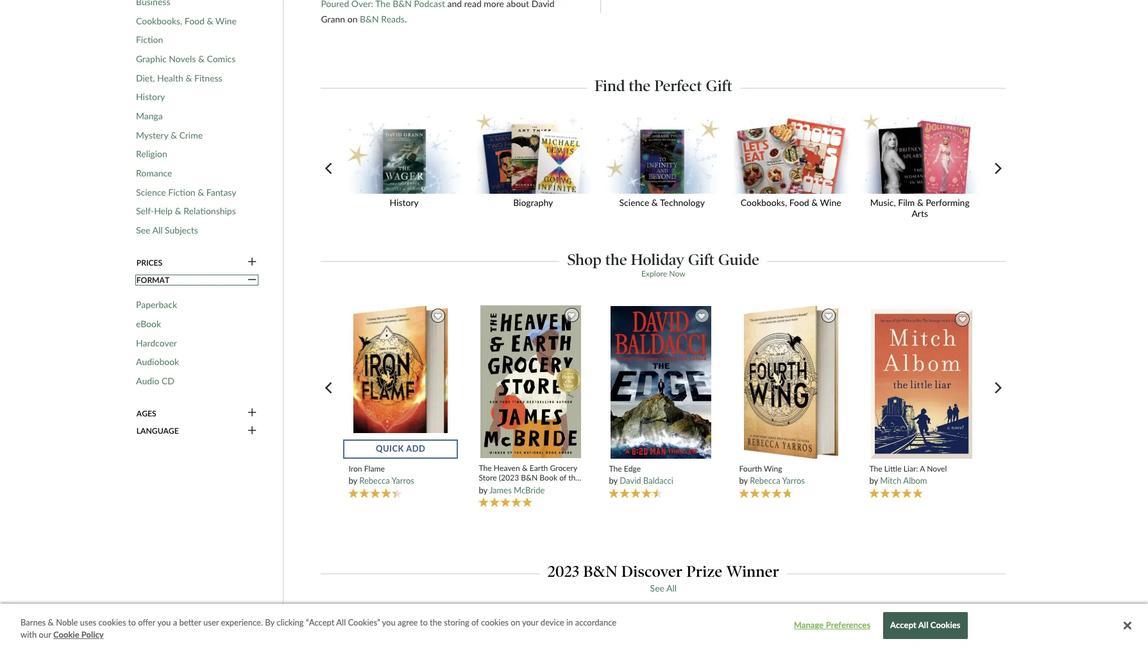Task type: locate. For each thing, give the bounding box(es) containing it.
the for the edge by david baldacci
[[609, 464, 622, 474]]

2 rebecca from the left
[[750, 476, 781, 486]]

of down grocery
[[560, 473, 567, 483]]

albom
[[904, 476, 928, 486]]

barnes & noble uses cookies to offer you a better user experience. by clicking "accept all cookies" you agree to the storing of cookies on your device in accordance with our
[[21, 617, 617, 640]]

by inside 'the edge by david baldacci'
[[609, 476, 618, 486]]

manage preferences
[[794, 620, 871, 630]]

fiction up graphic
[[136, 34, 163, 45]]

see inside 2023 b&n discover prize winner see all
[[650, 583, 665, 593]]

yarros down fourth wing link
[[783, 476, 805, 486]]

you left the agree
[[382, 617, 396, 628]]

audio cd link
[[136, 375, 175, 387]]

2 yarros from the left
[[783, 476, 805, 486]]

1 horizontal spatial rebecca
[[750, 476, 781, 486]]

science left technology
[[620, 197, 650, 208]]

& down cookbooks, food & wine image
[[812, 197, 818, 208]]

b&n right 2023
[[583, 562, 618, 581]]

0 horizontal spatial david
[[532, 0, 555, 9]]

cookbooks, food & wine up graphic novels & comics
[[136, 15, 237, 26]]

plus image
[[248, 408, 257, 419]]

2 horizontal spatial b&n
[[583, 562, 618, 581]]

b&n
[[360, 13, 379, 24], [521, 473, 538, 483], [583, 562, 618, 581]]

the down grocery
[[569, 473, 580, 483]]

0 horizontal spatial cookbooks, food & wine link
[[136, 15, 237, 26]]

1 horizontal spatial to
[[420, 617, 428, 628]]

cookies up the policy
[[98, 617, 126, 628]]

book
[[540, 473, 558, 483]]

diet,
[[136, 72, 155, 83]]

0 horizontal spatial to
[[128, 617, 136, 628]]

a
[[173, 617, 177, 628]]

0 horizontal spatial b&n
[[360, 13, 379, 24]]

2 rebecca yarros link from the left
[[750, 476, 805, 486]]

1 horizontal spatial science
[[620, 197, 650, 208]]

0 vertical spatial wine
[[216, 15, 237, 26]]

music, film & performing arts
[[871, 197, 970, 219]]

0 horizontal spatial history
[[136, 91, 165, 102]]

of right storing
[[472, 617, 479, 628]]

cd
[[162, 375, 175, 386]]

1 horizontal spatial yarros
[[783, 476, 805, 486]]

to right the agree
[[420, 617, 428, 628]]

yarros for iron flame by rebecca yarros
[[392, 476, 415, 486]]

the left edge
[[609, 464, 622, 474]]

yarros inside iron flame by rebecca yarros
[[392, 476, 415, 486]]

0 horizontal spatial cookbooks,
[[136, 15, 182, 26]]

by inside the little liar: a novel by mitch albom
[[870, 476, 879, 486]]

gift inside shop the holiday gift guide explore now
[[688, 250, 715, 269]]

the inside 'the heaven & earth grocery store (2023 b&n book of the year)'
[[479, 463, 492, 473]]

better
[[179, 617, 201, 628]]

history link
[[136, 91, 165, 103], [342, 113, 471, 216]]

flame
[[364, 464, 385, 474]]

mystery
[[136, 129, 168, 140]]

rebecca yarros link down wing
[[750, 476, 805, 486]]

1 vertical spatial see
[[650, 583, 665, 593]]

1 vertical spatial history link
[[342, 113, 471, 216]]

cookbooks, down cookbooks, food & wine image
[[741, 197, 787, 208]]

0 horizontal spatial rebecca yarros link
[[360, 476, 415, 486]]

cookbooks, food & wine image
[[729, 113, 853, 194]]

0 horizontal spatial yarros
[[392, 476, 415, 486]]

iron
[[349, 464, 362, 474]]

guide
[[719, 250, 760, 269]]

history image
[[342, 113, 466, 194]]

see inside see all subjects link
[[136, 225, 150, 236]]

science & technology link
[[600, 113, 729, 216]]

1 horizontal spatial see
[[650, 583, 665, 593]]

film
[[899, 197, 915, 208]]

rebecca yarros link for fourth wing by rebecca yarros
[[750, 476, 805, 486]]

language
[[137, 426, 179, 436]]

to left offer
[[128, 617, 136, 628]]

wine left music,
[[821, 197, 842, 208]]

the berry pickers (b&n discover prize winner) link
[[523, 619, 924, 637]]

rebecca down flame
[[360, 476, 390, 486]]

by left david baldacci link
[[609, 476, 618, 486]]

the left little
[[870, 464, 883, 474]]

0 vertical spatial cookbooks, food & wine
[[136, 15, 237, 26]]

& left earth
[[522, 463, 528, 473]]

by down fourth
[[740, 476, 748, 486]]

and
[[448, 0, 462, 9]]

preferences
[[826, 620, 871, 630]]

& up our
[[48, 617, 54, 628]]

cookbooks, food & wine down cookbooks, food & wine image
[[741, 197, 842, 208]]

clicking
[[277, 617, 304, 628]]

the for the berry pickers (b&n discover prize winner)
[[523, 620, 546, 635]]

by inside the fourth wing by rebecca yarros
[[740, 476, 748, 486]]

rebecca inside the fourth wing by rebecca yarros
[[750, 476, 781, 486]]

1 horizontal spatial cookbooks,
[[741, 197, 787, 208]]

see up the berry pickers (b&n discover prize winner)
[[650, 583, 665, 593]]

by
[[265, 617, 275, 628]]

you left a at the bottom
[[157, 617, 171, 628]]

0 horizontal spatial history link
[[136, 91, 165, 103]]

0 horizontal spatial of
[[472, 617, 479, 628]]

& left crime
[[171, 129, 177, 140]]

& inside music, film & performing arts
[[918, 197, 924, 208]]

the right shop
[[606, 250, 627, 269]]

0 vertical spatial history link
[[136, 91, 165, 103]]

1 horizontal spatial history link
[[342, 113, 471, 216]]

1 you from the left
[[157, 617, 171, 628]]

fourth
[[740, 464, 762, 474]]

rebecca yarros link for iron flame by rebecca yarros
[[360, 476, 415, 486]]

discover up see all "link"
[[622, 562, 683, 581]]

all inside accept all cookies button
[[919, 620, 929, 630]]

ebook
[[136, 318, 161, 329]]

science for science fiction & fantasy
[[136, 187, 166, 198]]

david right the about
[[532, 0, 555, 9]]

experience.
[[221, 617, 263, 628]]

fourth wing link
[[740, 464, 844, 474]]

winner
[[727, 562, 780, 581]]

1 rebecca from the left
[[360, 476, 390, 486]]

health
[[157, 72, 184, 83]]

(b&n
[[631, 620, 663, 635]]

1 vertical spatial gift
[[688, 250, 715, 269]]

1 horizontal spatial david
[[620, 476, 641, 486]]

accept
[[891, 620, 917, 630]]

fantasy
[[206, 187, 236, 198]]

all right "accept
[[336, 617, 346, 628]]

0 horizontal spatial cookbooks, food & wine
[[136, 15, 237, 26]]

1 vertical spatial cookbooks, food & wine
[[741, 197, 842, 208]]

audio cd
[[136, 375, 175, 386]]

james
[[490, 485, 512, 495]]

1 vertical spatial wine
[[821, 197, 842, 208]]

of
[[560, 473, 567, 483], [472, 617, 479, 628]]

& right film
[[918, 197, 924, 208]]

gift for holiday
[[688, 250, 715, 269]]

1 horizontal spatial history
[[390, 197, 419, 208]]

read
[[464, 0, 482, 9]]

by inside iron flame by rebecca yarros
[[349, 476, 357, 486]]

help
[[154, 206, 173, 217]]

biography link
[[471, 113, 600, 216]]

relationships
[[184, 206, 236, 217]]

mitch albom link
[[881, 476, 928, 486]]

the inside the little liar: a novel by mitch albom
[[870, 464, 883, 474]]

0 horizontal spatial see
[[136, 225, 150, 236]]

1 horizontal spatial you
[[382, 617, 396, 628]]

0 vertical spatial david
[[532, 0, 555, 9]]

novels
[[169, 53, 196, 64]]

wine up comics
[[216, 15, 237, 26]]

all right accept at bottom
[[919, 620, 929, 630]]

0 horizontal spatial food
[[185, 15, 205, 26]]

quick add
[[376, 444, 426, 454]]

science & technology image
[[600, 113, 724, 194]]

the left berry in the bottom of the page
[[523, 620, 546, 635]]

history down the history image
[[390, 197, 419, 208]]

1 vertical spatial b&n
[[521, 473, 538, 483]]

rebecca inside iron flame by rebecca yarros
[[360, 476, 390, 486]]

audiobook
[[136, 356, 179, 367]]

0 horizontal spatial on
[[348, 13, 358, 24]]

the inside 'the edge by david baldacci'
[[609, 464, 622, 474]]

cookbooks, up fiction link
[[136, 15, 182, 26]]

all up the berry pickers (b&n discover prize winner)
[[667, 583, 677, 593]]

& left fantasy
[[198, 187, 204, 198]]

store
[[479, 473, 497, 483]]

cookbooks, food & wine
[[136, 15, 237, 26], [741, 197, 842, 208]]

b&n left reads
[[360, 13, 379, 24]]

1 horizontal spatial of
[[560, 473, 567, 483]]

2 vertical spatial b&n
[[583, 562, 618, 581]]

the left storing
[[430, 617, 442, 628]]

0 vertical spatial prize
[[687, 562, 723, 581]]

gift right perfect
[[706, 77, 733, 95]]

see down self-
[[136, 225, 150, 236]]

1 vertical spatial prize
[[722, 620, 751, 635]]

prize left winner
[[687, 562, 723, 581]]

1 vertical spatial history
[[390, 197, 419, 208]]

0 vertical spatial see
[[136, 225, 150, 236]]

food up graphic novels & comics
[[185, 15, 205, 26]]

0 vertical spatial gift
[[706, 77, 733, 95]]

find the perfect gift
[[595, 77, 733, 95]]

you
[[157, 617, 171, 628], [382, 617, 396, 628]]

b&n inside 2023 b&n discover prize winner see all
[[583, 562, 618, 581]]

science down romance link
[[136, 187, 166, 198]]

romance
[[136, 168, 172, 178]]

yarros for fourth wing by rebecca yarros
[[783, 476, 805, 486]]

manage
[[794, 620, 824, 630]]

prices button
[[136, 257, 258, 268]]

science for science & technology
[[620, 197, 650, 208]]

1 vertical spatial fiction
[[168, 187, 196, 198]]

1 horizontal spatial b&n
[[521, 473, 538, 483]]

biography image
[[471, 113, 595, 194]]

by down store at the bottom of page
[[479, 485, 488, 495]]

1 horizontal spatial cookbooks, food & wine
[[741, 197, 842, 208]]

by
[[349, 476, 357, 486], [609, 476, 618, 486], [740, 476, 748, 486], [870, 476, 879, 486], [479, 485, 488, 495]]

your
[[522, 617, 539, 628]]

cookbooks, food & wine link
[[136, 15, 237, 26], [729, 113, 858, 216]]

1 horizontal spatial on
[[511, 617, 520, 628]]

discover inside 2023 b&n discover prize winner see all
[[622, 562, 683, 581]]

explore
[[642, 269, 668, 278]]

prize left winner) at bottom right
[[722, 620, 751, 635]]

1 vertical spatial food
[[790, 197, 810, 208]]

all inside 2023 b&n discover prize winner see all
[[667, 583, 677, 593]]

david down edge
[[620, 476, 641, 486]]

0 vertical spatial on
[[348, 13, 358, 24]]

0 horizontal spatial cookies
[[98, 617, 126, 628]]

the edge image
[[610, 305, 713, 459]]

1 rebecca yarros link from the left
[[360, 476, 415, 486]]

add
[[406, 444, 426, 454]]

device
[[541, 617, 565, 628]]

1 horizontal spatial cookbooks, food & wine link
[[729, 113, 858, 216]]

offer
[[138, 617, 155, 628]]

food
[[185, 15, 205, 26], [790, 197, 810, 208]]

cookies
[[98, 617, 126, 628], [481, 617, 509, 628]]

by down the iron
[[349, 476, 357, 486]]

ages
[[137, 409, 156, 418]]

self-help & relationships link
[[136, 206, 236, 217]]

on left your
[[511, 617, 520, 628]]

cookies left your
[[481, 617, 509, 628]]

self-
[[136, 206, 154, 217]]

1 vertical spatial of
[[472, 617, 479, 628]]

"accept
[[306, 617, 335, 628]]

1 yarros from the left
[[392, 476, 415, 486]]

yarros inside the fourth wing by rebecca yarros
[[783, 476, 805, 486]]

& left technology
[[652, 197, 658, 208]]

0 vertical spatial cookbooks,
[[136, 15, 182, 26]]

1 horizontal spatial food
[[790, 197, 810, 208]]

the
[[629, 77, 651, 95], [606, 250, 627, 269], [569, 473, 580, 483], [430, 617, 442, 628]]

discover right (b&n
[[667, 620, 718, 635]]

rebecca down wing
[[750, 476, 781, 486]]

fiction up self-help & relationships
[[168, 187, 196, 198]]

fiction
[[136, 34, 163, 45], [168, 187, 196, 198]]

0 vertical spatial of
[[560, 473, 567, 483]]

on right "grann"
[[348, 13, 358, 24]]

food down cookbooks, food & wine image
[[790, 197, 810, 208]]

hardcover
[[136, 337, 177, 348]]

&
[[207, 15, 213, 26], [198, 53, 205, 64], [186, 72, 192, 83], [171, 129, 177, 140], [198, 187, 204, 198], [652, 197, 658, 208], [812, 197, 818, 208], [918, 197, 924, 208], [175, 206, 181, 217], [522, 463, 528, 473], [48, 617, 54, 628]]

0 horizontal spatial fiction
[[136, 34, 163, 45]]

the up store at the bottom of page
[[479, 463, 492, 473]]

david inside 'the edge by david baldacci'
[[620, 476, 641, 486]]

history up manga
[[136, 91, 165, 102]]

1 horizontal spatial rebecca yarros link
[[750, 476, 805, 486]]

b&n up mcbride on the left bottom
[[521, 473, 538, 483]]

0 horizontal spatial rebecca
[[360, 476, 390, 486]]

1 horizontal spatial cookies
[[481, 617, 509, 628]]

self-help & relationships
[[136, 206, 236, 217]]

1 vertical spatial david
[[620, 476, 641, 486]]

all down the help
[[152, 225, 163, 236]]

by left mitch at the bottom of the page
[[870, 476, 879, 486]]

format
[[137, 275, 170, 285]]

iron flame image
[[353, 305, 449, 459]]

b&n inside 'the heaven & earth grocery store (2023 b&n book of the year)'
[[521, 473, 538, 483]]

david baldacci link
[[620, 476, 674, 486]]

1 vertical spatial on
[[511, 617, 520, 628]]

yarros down iron flame link
[[392, 476, 415, 486]]

by for fourth wing by rebecca yarros
[[740, 476, 748, 486]]

our
[[39, 630, 51, 640]]

rebecca yarros link down flame
[[360, 476, 415, 486]]

music, film & performing arts link
[[858, 113, 987, 227]]

heaven
[[494, 463, 520, 473]]

0 vertical spatial discover
[[622, 562, 683, 581]]

privacy alert dialog
[[0, 604, 1149, 648]]

0 horizontal spatial you
[[157, 617, 171, 628]]

prize
[[687, 562, 723, 581], [722, 620, 751, 635]]

1 vertical spatial discover
[[667, 620, 718, 635]]

the
[[479, 463, 492, 473], [609, 464, 622, 474], [870, 464, 883, 474], [523, 620, 546, 635]]

of inside 'the heaven & earth grocery store (2023 b&n book of the year)'
[[560, 473, 567, 483]]

0 horizontal spatial science
[[136, 187, 166, 198]]

gift left guide at the top right of the page
[[688, 250, 715, 269]]



Task type: describe. For each thing, give the bounding box(es) containing it.
0 vertical spatial food
[[185, 15, 205, 26]]

cookies"
[[348, 617, 380, 628]]

on inside and read more about david grann on
[[348, 13, 358, 24]]

performing
[[926, 197, 970, 208]]

agree
[[398, 617, 418, 628]]

cookie policy link
[[53, 629, 104, 642]]

quick add button
[[343, 439, 458, 459]]

1 to from the left
[[128, 617, 136, 628]]

2 to from the left
[[420, 617, 428, 628]]

audio
[[136, 375, 159, 386]]

music,
[[871, 197, 896, 208]]

1 vertical spatial cookbooks, food & wine link
[[729, 113, 858, 216]]

pickers
[[585, 620, 628, 635]]

gift for perfect
[[706, 77, 733, 95]]

plus arrow image
[[248, 275, 257, 286]]

graphic
[[136, 53, 167, 64]]

subjects
[[165, 225, 198, 236]]

diet, health & fitness link
[[136, 72, 222, 84]]

explore now link
[[642, 269, 686, 278]]

all inside barnes & noble uses cookies to offer you a better user experience. by clicking "accept all cookies" you agree to the storing of cookies on your device in accordance with our
[[336, 617, 346, 628]]

biography
[[514, 197, 553, 208]]

language button
[[136, 425, 258, 437]]

prize inside 2023 b&n discover prize winner see all
[[687, 562, 723, 581]]

a
[[920, 464, 925, 474]]

of inside barnes & noble uses cookies to offer you a better user experience. by clicking "accept all cookies" you agree to the storing of cookies on your device in accordance with our
[[472, 617, 479, 628]]

david inside and read more about david grann on
[[532, 0, 555, 9]]

the heaven & earth grocery store (2023 b&n book of the year)
[[479, 463, 580, 493]]

accept all cookies button
[[884, 612, 968, 639]]

the little liar: a novel image
[[871, 309, 973, 459]]

history inside 'link'
[[390, 197, 419, 208]]

1 cookies from the left
[[98, 617, 126, 628]]

cookies
[[931, 620, 961, 630]]

0 vertical spatial history
[[136, 91, 165, 102]]

the little liar: a novel link
[[870, 464, 974, 474]]

now
[[670, 269, 686, 278]]

b&n reads link
[[360, 13, 405, 24]]

the little liar: a novel by mitch albom
[[870, 464, 948, 486]]

novel
[[927, 464, 948, 474]]

.
[[405, 13, 407, 24]]

hardcover link
[[136, 337, 177, 349]]

winner)
[[755, 620, 802, 635]]

the heaven & earth grocery store (2023 b&n book of the year) link
[[479, 463, 583, 493]]

see all link
[[650, 583, 677, 593]]

& right novels on the left of page
[[198, 53, 205, 64]]

& up comics
[[207, 15, 213, 26]]

minus arrow image
[[248, 257, 257, 268]]

see all subjects link
[[136, 225, 198, 236]]

the heaven & earth grocery store (2023 b&n book of the year) image
[[480, 305, 582, 459]]

on inside barnes & noble uses cookies to offer you a better user experience. by clicking "accept all cookies" you agree to the storing of cookies on your device in accordance with our
[[511, 617, 520, 628]]

mystery & crime
[[136, 129, 203, 140]]

paperback link
[[136, 299, 177, 310]]

rebecca for iron flame by rebecca yarros
[[360, 476, 390, 486]]

shop
[[568, 250, 602, 269]]

all inside see all subjects link
[[152, 225, 163, 236]]

reads
[[381, 13, 405, 24]]

ebook link
[[136, 318, 161, 330]]

more
[[484, 0, 504, 9]]

iron flame link
[[349, 464, 453, 474]]

& right health
[[186, 72, 192, 83]]

& inside barnes & noble uses cookies to offer you a better user experience. by clicking "accept all cookies" you agree to the storing of cookies on your device in accordance with our
[[48, 617, 54, 628]]

1 vertical spatial cookbooks,
[[741, 197, 787, 208]]

0 horizontal spatial wine
[[216, 15, 237, 26]]

0 vertical spatial cookbooks, food & wine link
[[136, 15, 237, 26]]

user
[[203, 617, 219, 628]]

& right the help
[[175, 206, 181, 217]]

religion link
[[136, 149, 167, 160]]

rebecca for fourth wing by rebecca yarros
[[750, 476, 781, 486]]

music, film & performing arts image
[[858, 113, 982, 194]]

by for the edge by david baldacci
[[609, 476, 618, 486]]

(2023
[[499, 473, 519, 483]]

fourth wing image
[[744, 305, 840, 459]]

earth
[[530, 463, 548, 473]]

technology
[[660, 197, 705, 208]]

find
[[595, 77, 625, 95]]

iron flame by rebecca yarros
[[349, 464, 415, 486]]

0 vertical spatial b&n
[[360, 13, 379, 24]]

the right find at right top
[[629, 77, 651, 95]]

1 horizontal spatial fiction
[[168, 187, 196, 198]]

by for iron flame by rebecca yarros
[[349, 476, 357, 486]]

berry
[[549, 620, 582, 635]]

2 you from the left
[[382, 617, 396, 628]]

2 cookies from the left
[[481, 617, 509, 628]]

1 horizontal spatial wine
[[821, 197, 842, 208]]

paperback
[[136, 299, 177, 310]]

manage preferences button
[[793, 613, 873, 638]]

the inside 'the heaven & earth grocery store (2023 b&n book of the year)'
[[569, 473, 580, 483]]

manga link
[[136, 110, 163, 122]]

the berry pickers (b&n discover prize winner) image
[[403, 616, 505, 648]]

about
[[507, 0, 530, 9]]

the for the little liar: a novel by mitch albom
[[870, 464, 883, 474]]

baldacci
[[644, 476, 674, 486]]

holiday
[[631, 250, 685, 269]]

noble
[[56, 617, 78, 628]]

fitness
[[194, 72, 222, 83]]

science fiction & fantasy link
[[136, 187, 236, 198]]

year)
[[479, 483, 496, 493]]

liar:
[[904, 464, 919, 474]]

policy
[[81, 630, 104, 640]]

ages button
[[136, 408, 258, 419]]

edge
[[624, 464, 641, 474]]

mcbride
[[514, 485, 545, 495]]

format button
[[136, 275, 258, 286]]

0 vertical spatial fiction
[[136, 34, 163, 45]]

wing
[[764, 464, 783, 474]]

quick
[[376, 444, 404, 454]]

the inside shop the holiday gift guide explore now
[[606, 250, 627, 269]]

2023
[[548, 562, 580, 581]]

the for the heaven & earth grocery store (2023 b&n book of the year)
[[479, 463, 492, 473]]

accept all cookies
[[891, 620, 961, 630]]

b&n reads .
[[360, 13, 407, 24]]

perfect
[[655, 77, 703, 95]]

little
[[885, 464, 902, 474]]

in
[[567, 617, 573, 628]]

shop the holiday gift guide explore now
[[568, 250, 760, 278]]

the edge by david baldacci
[[609, 464, 674, 486]]

cookie policy
[[53, 630, 104, 640]]

james mcbride link
[[490, 485, 545, 495]]

& inside 'the heaven & earth grocery store (2023 b&n book of the year)'
[[522, 463, 528, 473]]

uses
[[80, 617, 96, 628]]

the edge link
[[609, 464, 714, 474]]

2023 b&n discover prize winner see all
[[548, 562, 780, 593]]

plus image
[[248, 425, 257, 437]]

the inside barnes & noble uses cookies to offer you a better user experience. by clicking "accept all cookies" you agree to the storing of cookies on your device in accordance with our
[[430, 617, 442, 628]]



Task type: vqa. For each thing, say whether or not it's contained in the screenshot.
from the b&n reads blog
no



